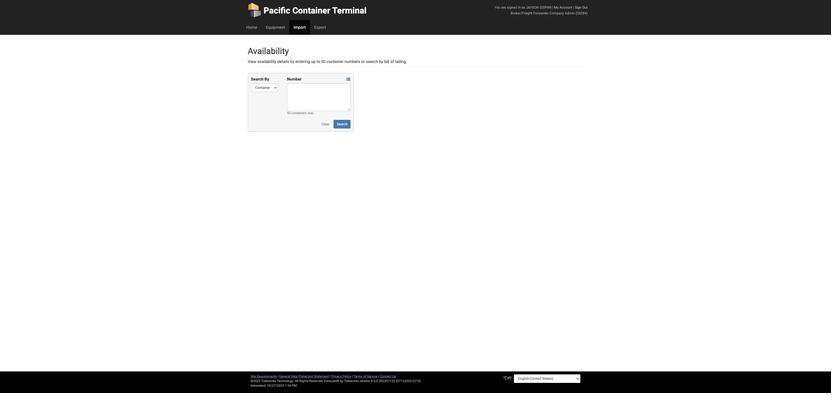 Task type: locate. For each thing, give the bounding box(es) containing it.
of
[[390, 59, 394, 64], [363, 375, 366, 379]]

home
[[246, 25, 257, 30]]

admin
[[565, 11, 575, 15]]

(38284)
[[576, 11, 588, 15]]

of up version
[[363, 375, 366, 379]]

by right details
[[290, 59, 294, 64]]

search
[[251, 77, 264, 82], [337, 122, 347, 126]]

to
[[317, 59, 320, 64]]

50 right to
[[321, 59, 326, 64]]

terms of service link
[[353, 375, 378, 379]]

max
[[307, 111, 314, 115]]

0 vertical spatial search
[[251, 77, 264, 82]]

general
[[279, 375, 290, 379]]

search button
[[334, 120, 351, 129]]

50 left the containers
[[287, 111, 291, 115]]

entering
[[295, 59, 310, 64]]

of right bill
[[390, 59, 394, 64]]

1 horizontal spatial search
[[337, 122, 347, 126]]

sign out link
[[575, 5, 588, 10]]

up
[[311, 59, 316, 64]]

rights
[[299, 380, 308, 384]]

1 horizontal spatial 50
[[321, 59, 326, 64]]

0 horizontal spatial 50
[[287, 111, 291, 115]]

search
[[366, 59, 378, 64]]

us
[[392, 375, 396, 379]]

gispan
[[540, 5, 552, 10]]

0 horizontal spatial by
[[290, 59, 294, 64]]

technology.
[[277, 380, 294, 384]]

|
[[552, 5, 553, 10], [573, 5, 574, 10], [278, 375, 278, 379], [330, 375, 330, 379], [352, 375, 353, 379], [378, 375, 379, 379]]

©2023 tideworks
[[251, 380, 276, 384]]

sign
[[575, 5, 581, 10]]

1 horizontal spatial by
[[340, 380, 343, 384]]

search inside button
[[337, 122, 347, 126]]

| left my
[[552, 5, 553, 10]]

forecast®
[[324, 380, 339, 384]]

export
[[314, 25, 326, 30]]

search for search
[[337, 122, 347, 126]]

1:34
[[285, 385, 291, 388]]

search left 'by'
[[251, 77, 264, 82]]

| up 9.5.0.202307122
[[378, 375, 379, 379]]

by left bill
[[379, 59, 383, 64]]

policy
[[342, 375, 351, 379]]

1 vertical spatial of
[[363, 375, 366, 379]]

1 vertical spatial 50
[[287, 111, 291, 115]]

1 vertical spatial search
[[337, 122, 347, 126]]

contact us link
[[380, 375, 396, 379]]

by inside 'site requirements | general data protection statement | privacy policy | terms of service | contact us ©2023 tideworks technology. all rights reserved. forecast® by tideworks version 9.5.0.202307122 (07122023-2213) generated: 10/27/2023 1:34 pm'
[[340, 380, 343, 384]]

of inside 'site requirements | general data protection statement | privacy policy | terms of service | contact us ©2023 tideworks technology. all rights reserved. forecast® by tideworks version 9.5.0.202307122 (07122023-2213) generated: 10/27/2023 1:34 pm'
[[363, 375, 366, 379]]

as
[[521, 5, 525, 10]]

terms
[[353, 375, 363, 379]]

container
[[292, 5, 330, 16]]

0 horizontal spatial of
[[363, 375, 366, 379]]

import button
[[289, 20, 310, 35]]

by down privacy policy link
[[340, 380, 343, 384]]

pacific container terminal
[[264, 5, 367, 16]]

account
[[560, 5, 572, 10]]

view
[[248, 59, 256, 64]]

| left sign
[[573, 5, 574, 10]]

you are signed in as jayson gispan | my account | sign out broker/freight forwarder company admin (38284)
[[495, 5, 588, 15]]

search right clear button
[[337, 122, 347, 126]]

0 horizontal spatial search
[[251, 77, 264, 82]]

requirements
[[257, 375, 277, 379]]

in
[[518, 5, 521, 10]]

jayson
[[526, 5, 539, 10]]

protection
[[298, 375, 313, 379]]

signed
[[507, 5, 517, 10]]

50
[[321, 59, 326, 64], [287, 111, 291, 115]]

generated:
[[251, 385, 266, 388]]

| left general
[[278, 375, 278, 379]]

privacy policy link
[[331, 375, 351, 379]]

statement
[[314, 375, 329, 379]]

equipment
[[266, 25, 285, 30]]

(07122023-
[[396, 380, 412, 384]]

my
[[554, 5, 559, 10]]

site requirements | general data protection statement | privacy policy | terms of service | contact us ©2023 tideworks technology. all rights reserved. forecast® by tideworks version 9.5.0.202307122 (07122023-2213) generated: 10/27/2023 1:34 pm
[[251, 375, 421, 388]]

tideworks
[[344, 380, 359, 384]]

containers
[[291, 111, 307, 115]]

data
[[291, 375, 298, 379]]

show list image
[[346, 78, 350, 82]]

0 vertical spatial of
[[390, 59, 394, 64]]

clear
[[322, 122, 330, 126]]

by
[[290, 59, 294, 64], [379, 59, 383, 64], [340, 380, 343, 384]]

2213)
[[412, 380, 421, 384]]

contact
[[380, 375, 391, 379]]

or
[[361, 59, 365, 64]]



Task type: vqa. For each thing, say whether or not it's contained in the screenshot.
sign up » link
no



Task type: describe. For each thing, give the bounding box(es) containing it.
site
[[251, 375, 256, 379]]

1 horizontal spatial of
[[390, 59, 394, 64]]

pacific container terminal link
[[248, 0, 367, 20]]

export button
[[310, 20, 330, 35]]

availability
[[257, 59, 276, 64]]

container
[[327, 59, 343, 64]]

details
[[277, 59, 289, 64]]

pacific
[[264, 5, 290, 16]]

search by
[[251, 77, 269, 82]]

0 vertical spatial 50
[[321, 59, 326, 64]]

| up tideworks
[[352, 375, 353, 379]]

broker/freight
[[511, 11, 532, 15]]

availability
[[248, 46, 289, 56]]

number
[[287, 77, 302, 82]]

lading.
[[395, 59, 407, 64]]

company
[[550, 11, 564, 15]]

service
[[367, 375, 378, 379]]

are
[[501, 5, 506, 10]]

search for search by
[[251, 77, 264, 82]]

| up forecast®
[[330, 375, 330, 379]]

9.5.0.202307122
[[371, 380, 395, 384]]

equipment button
[[261, 20, 289, 35]]

clear button
[[318, 120, 333, 129]]

pm
[[292, 385, 297, 388]]

out
[[582, 5, 588, 10]]

bill
[[384, 59, 389, 64]]

site requirements link
[[251, 375, 277, 379]]

10/27/2023
[[267, 385, 284, 388]]

50 containers max
[[287, 111, 314, 115]]

home button
[[242, 20, 261, 35]]

all
[[295, 380, 298, 384]]

numbers
[[344, 59, 360, 64]]

import
[[294, 25, 306, 30]]

by
[[265, 77, 269, 82]]

version
[[360, 380, 370, 384]]

you
[[495, 5, 500, 10]]

2 horizontal spatial by
[[379, 59, 383, 64]]

forwarder
[[533, 11, 549, 15]]

view availability details by entering up to 50 container numbers or search by bill of lading.
[[248, 59, 407, 64]]

reserved.
[[309, 380, 323, 384]]

general data protection statement link
[[279, 375, 329, 379]]

privacy
[[331, 375, 342, 379]]

terminal
[[332, 5, 367, 16]]

my account link
[[554, 5, 572, 10]]

Number text field
[[287, 84, 351, 111]]



